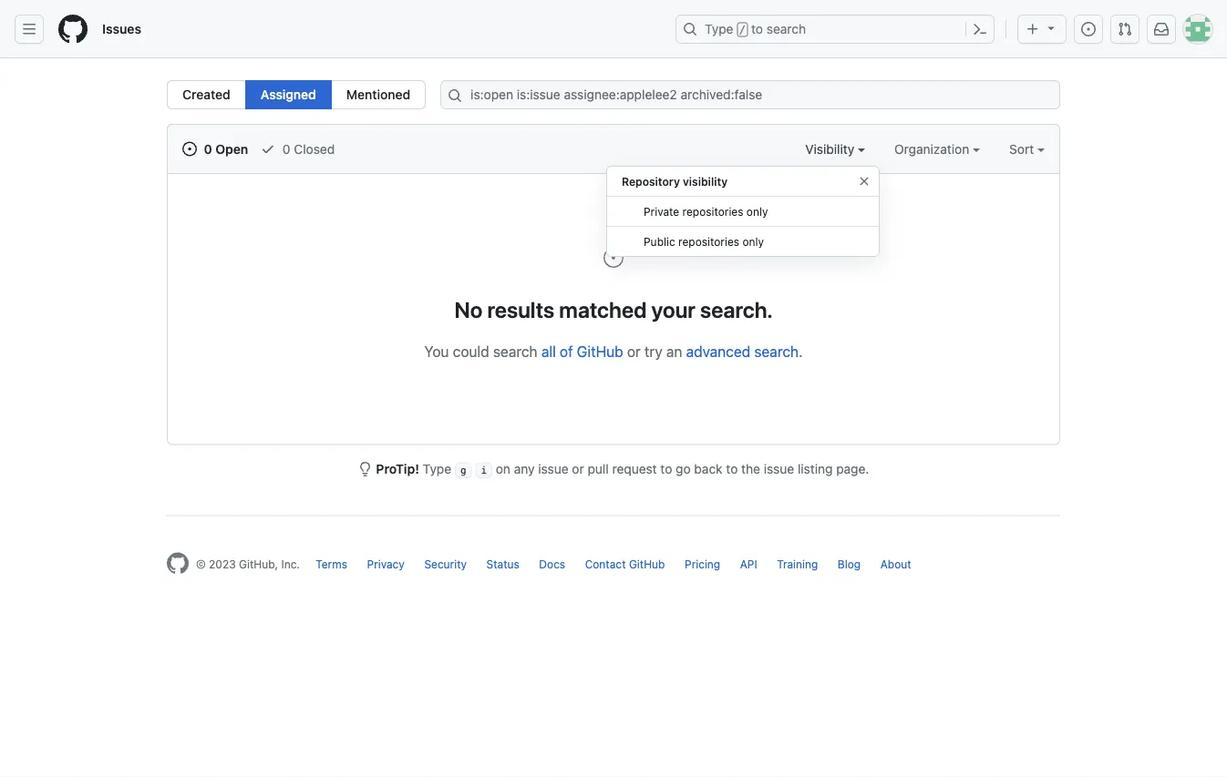 Task type: vqa. For each thing, say whether or not it's contained in the screenshot.
topmost options
no



Task type: locate. For each thing, give the bounding box(es) containing it.
issue
[[538, 462, 569, 477], [764, 462, 795, 477]]

0 for open
[[204, 141, 212, 156]]

0
[[204, 141, 212, 156], [283, 141, 291, 156]]

1 vertical spatial homepage image
[[167, 553, 189, 575]]

about link
[[881, 559, 912, 571]]

2 horizontal spatial to
[[752, 21, 763, 36]]

your
[[652, 297, 696, 322]]

only
[[747, 205, 768, 218], [743, 235, 764, 248]]

to
[[752, 21, 763, 36], [661, 462, 673, 477], [726, 462, 738, 477]]

0 horizontal spatial issue opened image
[[182, 142, 197, 156]]

0 horizontal spatial github
[[577, 343, 624, 360]]

2 issue from the left
[[764, 462, 795, 477]]

security
[[424, 559, 467, 571]]

only inside private repositories only 'link'
[[747, 205, 768, 218]]

type
[[705, 21, 734, 36], [423, 462, 452, 477]]

repository visibility
[[622, 175, 728, 188]]

visibility
[[806, 141, 858, 156]]

repositories down visibility
[[683, 205, 744, 218]]

0 horizontal spatial or
[[572, 462, 584, 477]]

0 vertical spatial issue opened image
[[1082, 22, 1096, 36]]

only up public repositories only "link" at the top
[[747, 205, 768, 218]]

homepage image left issues on the top
[[58, 15, 88, 44]]

issue opened image inside 0 open link
[[182, 142, 197, 156]]

1 horizontal spatial or
[[627, 343, 641, 360]]

homepage image left © at the left of page
[[167, 553, 189, 575]]

protip!
[[376, 462, 419, 477]]

type / to search
[[705, 21, 806, 36]]

issue opened image left git pull request image
[[1082, 22, 1096, 36]]

0 vertical spatial homepage image
[[58, 15, 88, 44]]

github right contact
[[629, 559, 665, 571]]

issue opened image left 0 open
[[182, 142, 197, 156]]

inc.
[[281, 559, 300, 571]]

training link
[[777, 559, 818, 571]]

1 horizontal spatial issue
[[764, 462, 795, 477]]

created
[[182, 87, 231, 102]]

2 0 from the left
[[283, 141, 291, 156]]

you could search all of github or try an advanced search .
[[425, 343, 803, 360]]

triangle down image
[[1044, 21, 1059, 35]]

to right the '/'
[[752, 21, 763, 36]]

go
[[676, 462, 691, 477]]

api
[[740, 559, 758, 571]]

organization
[[895, 141, 973, 156]]

0 open link
[[182, 140, 248, 159]]

advanced search link
[[686, 343, 799, 360]]

issue right the
[[764, 462, 795, 477]]

0 vertical spatial or
[[627, 343, 641, 360]]

0 horizontal spatial issue
[[538, 462, 569, 477]]

public repositories only link
[[607, 227, 879, 257]]

or left try
[[627, 343, 641, 360]]

type left the '/'
[[705, 21, 734, 36]]

issue opened image left public
[[603, 247, 625, 269]]

notifications image
[[1155, 22, 1169, 36]]

no results matched your search.
[[455, 297, 773, 322]]

docs link
[[539, 559, 566, 571]]

1 vertical spatial repositories
[[679, 235, 740, 248]]

0 right check image
[[283, 141, 291, 156]]

search
[[767, 21, 806, 36], [493, 343, 538, 360], [755, 343, 799, 360]]

github
[[577, 343, 624, 360], [629, 559, 665, 571]]

g
[[461, 465, 467, 476]]

issue opened image
[[1082, 22, 1096, 36], [182, 142, 197, 156], [603, 247, 625, 269]]

0 closed
[[279, 141, 335, 156]]

terms
[[316, 559, 348, 571]]

listing
[[798, 462, 833, 477]]

.
[[799, 343, 803, 360]]

1 issue from the left
[[538, 462, 569, 477]]

filter by repository visiblity menu
[[607, 159, 880, 272]]

sort button
[[1010, 140, 1045, 159]]

©
[[196, 559, 206, 571]]

an
[[667, 343, 683, 360]]

or
[[627, 343, 641, 360], [572, 462, 584, 477]]

homepage image
[[58, 15, 88, 44], [167, 553, 189, 575]]

0 vertical spatial type
[[705, 21, 734, 36]]

type left g
[[423, 462, 452, 477]]

1 horizontal spatial issue opened image
[[603, 247, 625, 269]]

or left pull
[[572, 462, 584, 477]]

issue right "any"
[[538, 462, 569, 477]]

search left all
[[493, 343, 538, 360]]

1 horizontal spatial github
[[629, 559, 665, 571]]

created link
[[167, 80, 246, 109]]

© 2023 github, inc.
[[196, 559, 300, 571]]

Search all issues text field
[[441, 80, 1061, 109]]

to left go
[[661, 462, 673, 477]]

repositories for public
[[679, 235, 740, 248]]

1 0 from the left
[[204, 141, 212, 156]]

to left the
[[726, 462, 738, 477]]

privacy link
[[367, 559, 405, 571]]

repositories inside "link"
[[679, 235, 740, 248]]

only for public repositories only
[[743, 235, 764, 248]]

only down private repositories only 'link'
[[743, 235, 764, 248]]

contact
[[585, 559, 626, 571]]

1 vertical spatial type
[[423, 462, 452, 477]]

0 for closed
[[283, 141, 291, 156]]

api link
[[740, 559, 758, 571]]

footer
[[152, 516, 1075, 621]]

all
[[542, 343, 556, 360]]

public repositories only
[[644, 235, 764, 248]]

0 closed link
[[261, 140, 335, 159]]

repositories
[[683, 205, 744, 218], [679, 235, 740, 248]]

1 horizontal spatial 0
[[283, 141, 291, 156]]

repositories inside 'link'
[[683, 205, 744, 218]]

terms link
[[316, 559, 348, 571]]

protip! type g
[[376, 462, 467, 477]]

0 vertical spatial only
[[747, 205, 768, 218]]

only inside public repositories only "link"
[[743, 235, 764, 248]]

of
[[560, 343, 573, 360]]

the
[[742, 462, 761, 477]]

repositories for private
[[683, 205, 744, 218]]

0 horizontal spatial type
[[423, 462, 452, 477]]

0 horizontal spatial 0
[[204, 141, 212, 156]]

0 open
[[201, 141, 248, 156]]

1 vertical spatial issue opened image
[[182, 142, 197, 156]]

search right the '/'
[[767, 21, 806, 36]]

1 horizontal spatial to
[[726, 462, 738, 477]]

1 vertical spatial only
[[743, 235, 764, 248]]

github right of
[[577, 343, 624, 360]]

try
[[645, 343, 663, 360]]

repositories down private repositories only
[[679, 235, 740, 248]]

0 vertical spatial repositories
[[683, 205, 744, 218]]

0 left open
[[204, 141, 212, 156]]

1 horizontal spatial type
[[705, 21, 734, 36]]

contact github link
[[585, 559, 665, 571]]

private
[[644, 205, 680, 218]]

privacy
[[367, 559, 405, 571]]

github,
[[239, 559, 278, 571]]

only for private repositories only
[[747, 205, 768, 218]]

git pull request image
[[1118, 22, 1133, 36]]



Task type: describe. For each thing, give the bounding box(es) containing it.
pricing
[[685, 559, 721, 571]]

/
[[739, 24, 746, 36]]

status
[[487, 559, 520, 571]]

private repositories only
[[644, 205, 768, 218]]

matched
[[559, 297, 647, 322]]

docs
[[539, 559, 566, 571]]

results
[[488, 297, 555, 322]]

pull
[[588, 462, 609, 477]]

2023
[[209, 559, 236, 571]]

could
[[453, 343, 490, 360]]

1 vertical spatial or
[[572, 462, 584, 477]]

i
[[481, 465, 487, 476]]

on
[[496, 462, 511, 477]]

issues element
[[167, 80, 426, 109]]

open
[[216, 141, 248, 156]]

plus image
[[1026, 22, 1041, 36]]

command palette image
[[973, 22, 988, 36]]

issues
[[102, 21, 141, 36]]

security link
[[424, 559, 467, 571]]

repository
[[622, 175, 680, 188]]

blog
[[838, 559, 861, 571]]

advanced
[[686, 343, 751, 360]]

1 vertical spatial github
[[629, 559, 665, 571]]

visibility button
[[806, 140, 866, 159]]

closed
[[294, 141, 335, 156]]

public
[[644, 235, 676, 248]]

any
[[514, 462, 535, 477]]

check image
[[261, 142, 276, 156]]

0 horizontal spatial to
[[661, 462, 673, 477]]

private repositories only link
[[607, 197, 879, 227]]

0 horizontal spatial homepage image
[[58, 15, 88, 44]]

mentioned link
[[331, 80, 426, 109]]

training
[[777, 559, 818, 571]]

status link
[[487, 559, 520, 571]]

contact github
[[585, 559, 665, 571]]

2 vertical spatial issue opened image
[[603, 247, 625, 269]]

footer containing © 2023 github, inc.
[[152, 516, 1075, 621]]

search down search.
[[755, 343, 799, 360]]

pricing link
[[685, 559, 721, 571]]

all of github link
[[542, 343, 624, 360]]

blog link
[[838, 559, 861, 571]]

visibility
[[683, 175, 728, 188]]

1 horizontal spatial homepage image
[[167, 553, 189, 575]]

no
[[455, 297, 483, 322]]

light bulb image
[[358, 462, 373, 477]]

2 horizontal spatial issue opened image
[[1082, 22, 1096, 36]]

close menu image
[[857, 174, 872, 189]]

organization button
[[895, 140, 981, 159]]

0 vertical spatial github
[[577, 343, 624, 360]]

mentioned
[[346, 87, 411, 102]]

back
[[694, 462, 723, 477]]

search image
[[448, 88, 463, 103]]

sort
[[1010, 141, 1034, 156]]

you
[[425, 343, 449, 360]]

Issues search field
[[441, 80, 1061, 109]]

request
[[612, 462, 657, 477]]

page.
[[837, 462, 870, 477]]

about
[[881, 559, 912, 571]]

search.
[[701, 297, 773, 322]]

i on any issue or pull request to go back to the issue listing page.
[[481, 462, 870, 477]]



